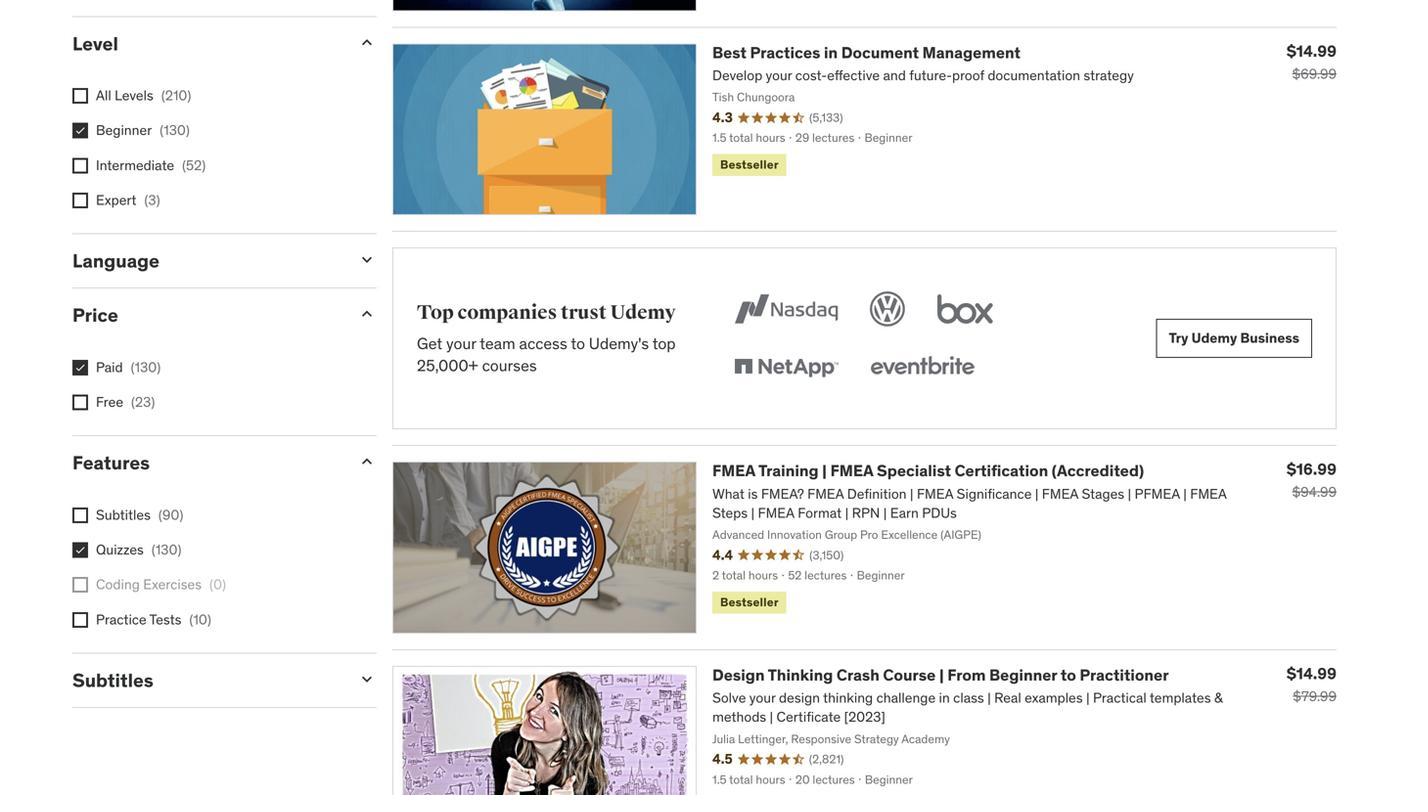 Task type: vqa. For each thing, say whether or not it's contained in the screenshot.


Task type: locate. For each thing, give the bounding box(es) containing it.
top companies trust udemy get your team access to udemy's top 25,000+ courses
[[417, 301, 676, 376]]

2 small image from the top
[[357, 250, 377, 270]]

subtitles
[[96, 507, 151, 524], [72, 669, 153, 692]]

(130) for features
[[152, 541, 182, 559]]

all
[[96, 87, 111, 104]]

subtitles (90)
[[96, 507, 183, 524]]

0 vertical spatial to
[[571, 334, 585, 354]]

5 xsmall image from the top
[[72, 543, 88, 559]]

25,000+
[[417, 356, 478, 376]]

intermediate (52)
[[96, 156, 206, 174]]

features button
[[72, 451, 342, 475]]

5 xsmall image from the top
[[72, 613, 88, 628]]

certification
[[955, 461, 1049, 481]]

small image for level
[[357, 33, 377, 52]]

2 vertical spatial (130)
[[152, 541, 182, 559]]

xsmall image left coding
[[72, 578, 88, 593]]

subtitles down the practice
[[72, 669, 153, 692]]

xsmall image
[[72, 123, 88, 139], [72, 193, 88, 208], [72, 360, 88, 376], [72, 508, 88, 524], [72, 543, 88, 559]]

xsmall image for intermediate
[[72, 158, 88, 174]]

(130) down "(90)"
[[152, 541, 182, 559]]

$69.99
[[1293, 65, 1337, 83]]

business
[[1241, 330, 1300, 347]]

try
[[1169, 330, 1189, 347]]

price
[[72, 304, 118, 327]]

get
[[417, 334, 443, 354]]

2 $14.99 from the top
[[1287, 664, 1337, 684]]

features
[[72, 451, 150, 475]]

1 $14.99 from the top
[[1287, 41, 1337, 61]]

(90)
[[158, 507, 183, 524]]

to inside top companies trust udemy get your team access to udemy's top 25,000+ courses
[[571, 334, 585, 354]]

design thinking crash course | from beginner to practitioner
[[713, 666, 1169, 686]]

subtitles for subtitles (90)
[[96, 507, 151, 524]]

1 vertical spatial |
[[940, 666, 944, 686]]

(accredited)
[[1052, 461, 1145, 481]]

1 vertical spatial udemy
[[1192, 330, 1238, 347]]

(130) down (210) on the top left of the page
[[160, 122, 190, 139]]

0 horizontal spatial to
[[571, 334, 585, 354]]

1 vertical spatial to
[[1061, 666, 1077, 686]]

2 xsmall image from the top
[[72, 193, 88, 208]]

0 vertical spatial udemy
[[610, 301, 676, 325]]

coding exercises (0)
[[96, 576, 226, 594]]

fmea left training
[[713, 461, 756, 481]]

xsmall image left all
[[72, 88, 88, 104]]

(0)
[[210, 576, 226, 594]]

4 xsmall image from the top
[[72, 578, 88, 593]]

$14.99 for design thinking crash course | from beginner to practitioner
[[1287, 664, 1337, 684]]

1 xsmall image from the top
[[72, 88, 88, 104]]

in
[[824, 42, 838, 62]]

fmea training | fmea specialist certification (accredited) link
[[713, 461, 1145, 481]]

beginner right 'from'
[[990, 666, 1057, 686]]

xsmall image left free
[[72, 395, 88, 411]]

4 xsmall image from the top
[[72, 508, 88, 524]]

subtitles button
[[72, 669, 342, 692]]

$14.99 $79.99
[[1287, 664, 1337, 706]]

0 vertical spatial subtitles
[[96, 507, 151, 524]]

fmea
[[713, 461, 756, 481], [831, 461, 874, 481]]

xsmall image left the practice
[[72, 613, 88, 628]]

fmea left specialist
[[831, 461, 874, 481]]

0 horizontal spatial beginner
[[96, 122, 152, 139]]

0 vertical spatial $14.99
[[1287, 41, 1337, 61]]

trust
[[561, 301, 607, 325]]

(130)
[[160, 122, 190, 139], [131, 359, 161, 376], [152, 541, 182, 559]]

team
[[480, 334, 516, 354]]

xsmall image left expert
[[72, 193, 88, 208]]

1 xsmall image from the top
[[72, 123, 88, 139]]

1 horizontal spatial beginner
[[990, 666, 1057, 686]]

0 horizontal spatial |
[[822, 461, 827, 481]]

$14.99 up $79.99
[[1287, 664, 1337, 684]]

xsmall image left paid
[[72, 360, 88, 376]]

1 vertical spatial beginner
[[990, 666, 1057, 686]]

coding
[[96, 576, 140, 594]]

expert (3)
[[96, 191, 160, 209]]

beginner down levels at the top of the page
[[96, 122, 152, 139]]

1 fmea from the left
[[713, 461, 756, 481]]

from
[[948, 666, 986, 686]]

$16.99
[[1287, 460, 1337, 480]]

to left practitioner at the right
[[1061, 666, 1077, 686]]

(130) for level
[[160, 122, 190, 139]]

practice
[[96, 611, 147, 629]]

udemy up top at left top
[[610, 301, 676, 325]]

access
[[519, 334, 568, 354]]

0 vertical spatial |
[[822, 461, 827, 481]]

|
[[822, 461, 827, 481], [940, 666, 944, 686]]

free
[[96, 394, 123, 411]]

subtitles up 'quizzes'
[[96, 507, 151, 524]]

xsmall image
[[72, 88, 88, 104], [72, 158, 88, 174], [72, 395, 88, 411], [72, 578, 88, 593], [72, 613, 88, 628]]

(3)
[[144, 191, 160, 209]]

xsmall image left intermediate
[[72, 158, 88, 174]]

box image
[[933, 288, 998, 331]]

practice tests (10)
[[96, 611, 211, 629]]

small image for features
[[357, 452, 377, 472]]

xsmall image left subtitles (90)
[[72, 508, 88, 524]]

1 vertical spatial subtitles
[[72, 669, 153, 692]]

1 vertical spatial $14.99
[[1287, 664, 1337, 684]]

0 horizontal spatial fmea
[[713, 461, 756, 481]]

1 small image from the top
[[357, 33, 377, 52]]

fmea training | fmea specialist certification (accredited)
[[713, 461, 1145, 481]]

1 horizontal spatial fmea
[[831, 461, 874, 481]]

xsmall image left 'quizzes'
[[72, 543, 88, 559]]

document
[[842, 42, 919, 62]]

3 small image from the top
[[357, 452, 377, 472]]

to down trust
[[571, 334, 585, 354]]

udemy right try
[[1192, 330, 1238, 347]]

small image
[[357, 33, 377, 52], [357, 250, 377, 270], [357, 452, 377, 472], [357, 670, 377, 689]]

to
[[571, 334, 585, 354], [1061, 666, 1077, 686]]

(130) up (23)
[[131, 359, 161, 376]]

3 xsmall image from the top
[[72, 360, 88, 376]]

| right training
[[822, 461, 827, 481]]

xsmall image for subtitles
[[72, 508, 88, 524]]

udemy
[[610, 301, 676, 325], [1192, 330, 1238, 347]]

4 small image from the top
[[357, 670, 377, 689]]

subtitles for subtitles
[[72, 669, 153, 692]]

2 xsmall image from the top
[[72, 158, 88, 174]]

0 horizontal spatial udemy
[[610, 301, 676, 325]]

best
[[713, 42, 747, 62]]

xsmall image left beginner (130)
[[72, 123, 88, 139]]

practitioner
[[1080, 666, 1169, 686]]

3 xsmall image from the top
[[72, 395, 88, 411]]

$79.99
[[1293, 688, 1337, 706]]

levels
[[115, 87, 153, 104]]

courses
[[482, 356, 537, 376]]

$14.99 up $69.99
[[1287, 41, 1337, 61]]

beginner
[[96, 122, 152, 139], [990, 666, 1057, 686]]

xsmall image for beginner
[[72, 123, 88, 139]]

| left 'from'
[[940, 666, 944, 686]]

(52)
[[182, 156, 206, 174]]

0 vertical spatial (130)
[[160, 122, 190, 139]]

$16.99 $94.99
[[1287, 460, 1337, 501]]

$14.99
[[1287, 41, 1337, 61], [1287, 664, 1337, 684]]

training
[[759, 461, 819, 481]]

all levels (210)
[[96, 87, 191, 104]]



Task type: describe. For each thing, give the bounding box(es) containing it.
(10)
[[189, 611, 211, 629]]

volkswagen image
[[866, 288, 909, 331]]

level button
[[72, 32, 342, 55]]

small image for language
[[357, 250, 377, 270]]

$94.99
[[1293, 484, 1337, 501]]

xsmall image for paid
[[72, 360, 88, 376]]

quizzes
[[96, 541, 144, 559]]

xsmall image for practice
[[72, 613, 88, 628]]

management
[[923, 42, 1021, 62]]

beginner (130)
[[96, 122, 190, 139]]

nasdaq image
[[730, 288, 843, 331]]

specialist
[[877, 461, 951, 481]]

xsmall image for expert
[[72, 193, 88, 208]]

companies
[[458, 301, 557, 325]]

top
[[417, 301, 454, 325]]

try udemy business link
[[1157, 319, 1313, 358]]

design thinking crash course | from beginner to practitioner link
[[713, 666, 1169, 686]]

xsmall image for coding
[[72, 578, 88, 593]]

exercises
[[143, 576, 202, 594]]

quizzes (130)
[[96, 541, 182, 559]]

xsmall image for quizzes
[[72, 543, 88, 559]]

best practices in document management link
[[713, 42, 1021, 62]]

$14.99 for best practices in document management
[[1287, 41, 1337, 61]]

udemy's
[[589, 334, 649, 354]]

tests
[[149, 611, 182, 629]]

free (23)
[[96, 394, 155, 411]]

1 vertical spatial (130)
[[131, 359, 161, 376]]

thinking
[[768, 666, 833, 686]]

design
[[713, 666, 765, 686]]

eventbrite image
[[866, 347, 979, 390]]

netapp image
[[730, 347, 843, 390]]

udemy inside top companies trust udemy get your team access to udemy's top 25,000+ courses
[[610, 301, 676, 325]]

1 horizontal spatial udemy
[[1192, 330, 1238, 347]]

top
[[653, 334, 676, 354]]

(210)
[[161, 87, 191, 104]]

0 vertical spatial beginner
[[96, 122, 152, 139]]

paid
[[96, 359, 123, 376]]

practices
[[750, 42, 821, 62]]

small image
[[357, 305, 377, 324]]

paid (130)
[[96, 359, 161, 376]]

language
[[72, 249, 159, 273]]

(23)
[[131, 394, 155, 411]]

language button
[[72, 249, 342, 273]]

price button
[[72, 304, 342, 327]]

$14.99 $69.99
[[1287, 41, 1337, 83]]

1 horizontal spatial to
[[1061, 666, 1077, 686]]

2 fmea from the left
[[831, 461, 874, 481]]

intermediate
[[96, 156, 174, 174]]

level
[[72, 32, 118, 55]]

xsmall image for all
[[72, 88, 88, 104]]

course
[[883, 666, 936, 686]]

1 horizontal spatial |
[[940, 666, 944, 686]]

try udemy business
[[1169, 330, 1300, 347]]

xsmall image for free
[[72, 395, 88, 411]]

crash
[[837, 666, 880, 686]]

your
[[446, 334, 476, 354]]

expert
[[96, 191, 137, 209]]

small image for subtitles
[[357, 670, 377, 689]]

best practices in document management
[[713, 42, 1021, 62]]



